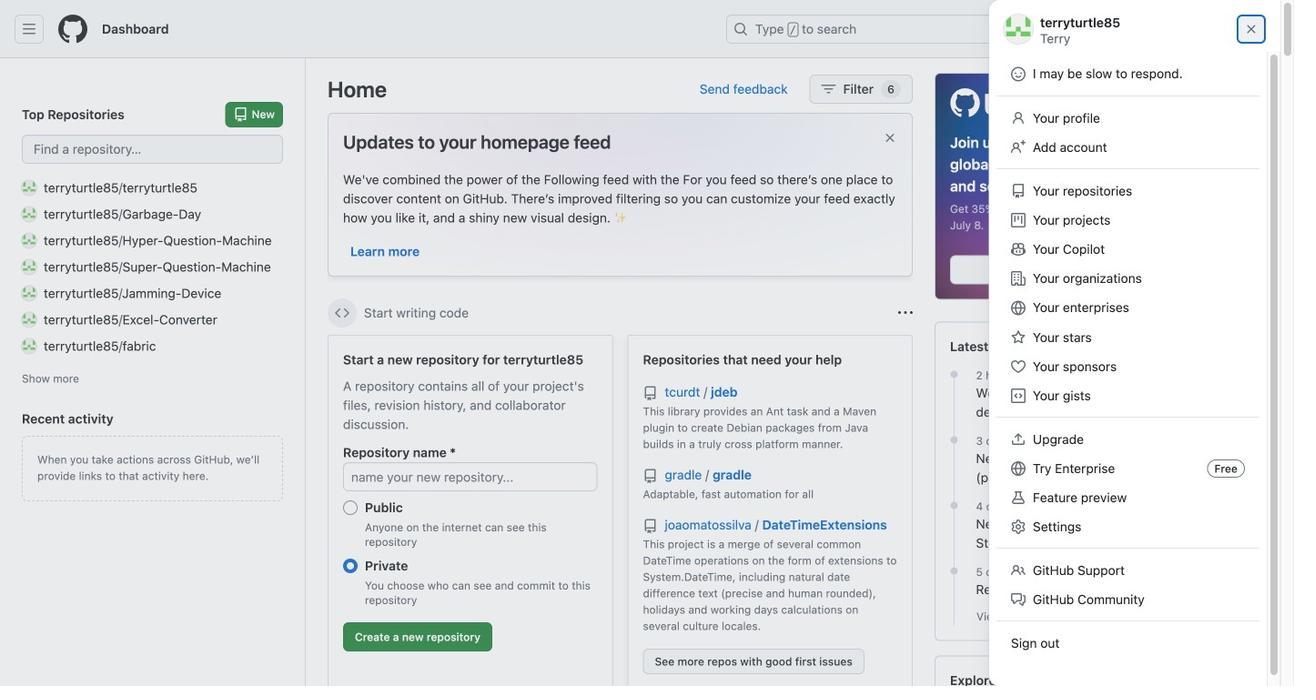 Task type: vqa. For each thing, say whether or not it's contained in the screenshot.
"List" containing jazzband
no



Task type: locate. For each thing, give the bounding box(es) containing it.
0 vertical spatial dot fill image
[[947, 367, 962, 382]]

command palette image
[[1023, 22, 1038, 36]]

dot fill image
[[947, 367, 962, 382], [947, 433, 962, 447], [947, 498, 962, 513]]

2 vertical spatial dot fill image
[[947, 498, 962, 513]]

1 vertical spatial dot fill image
[[947, 433, 962, 447]]



Task type: describe. For each thing, give the bounding box(es) containing it.
homepage image
[[58, 15, 87, 44]]

1 dot fill image from the top
[[947, 367, 962, 382]]

explore element
[[935, 73, 1259, 686]]

account element
[[0, 58, 306, 686]]

dot fill image
[[947, 564, 962, 579]]

3 dot fill image from the top
[[947, 498, 962, 513]]

2 dot fill image from the top
[[947, 433, 962, 447]]



